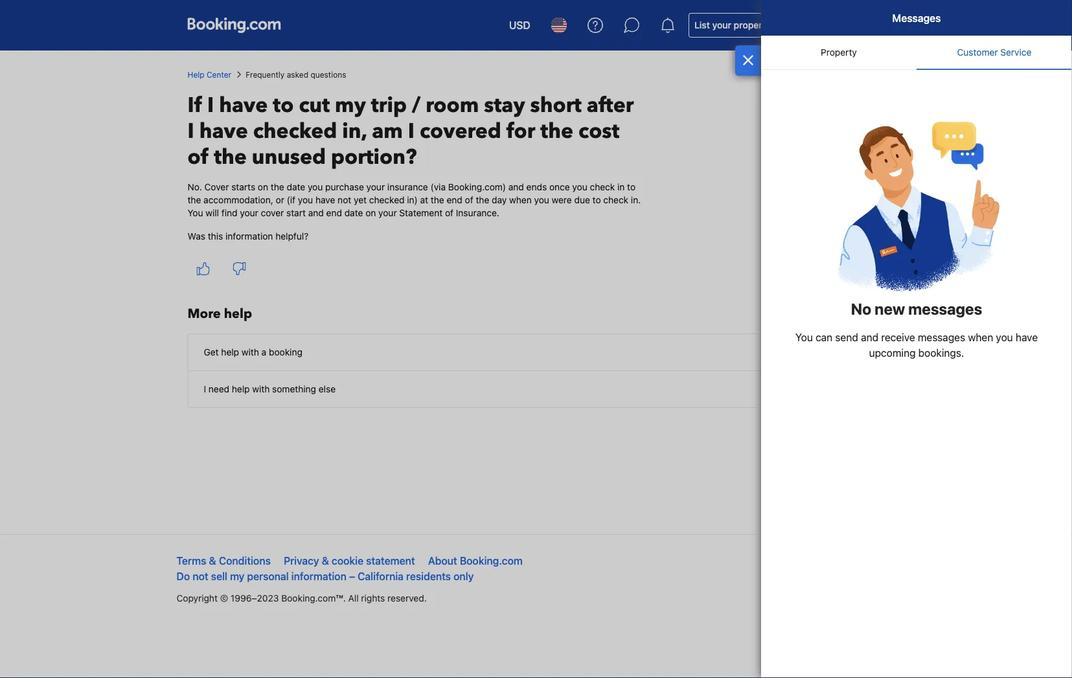 Task type: describe. For each thing, give the bounding box(es) containing it.
your down accommodation,
[[240, 208, 258, 218]]

1 horizontal spatial of
[[445, 208, 453, 218]]

sell
[[211, 570, 227, 583]]

1 vertical spatial check
[[603, 195, 628, 205]]

this
[[208, 231, 223, 242]]

insurance
[[387, 182, 428, 192]]

in,
[[342, 117, 367, 145]]

terms & conditions link
[[177, 555, 271, 567]]

else
[[319, 384, 336, 394]]

find
[[221, 208, 237, 218]]

do not sell my personal information – california residents only link
[[177, 570, 474, 583]]

get help with a booking button
[[188, 334, 884, 371]]

1 vertical spatial and
[[308, 208, 324, 218]]

privacy & cookie statement
[[284, 555, 415, 567]]

yet
[[354, 195, 367, 205]]

the down (via
[[431, 195, 444, 205]]

was
[[188, 231, 205, 242]]

1 vertical spatial with
[[252, 384, 270, 394]]

or
[[276, 195, 284, 205]]

do
[[177, 570, 190, 583]]

terms & conditions
[[177, 555, 271, 567]]

am
[[372, 117, 403, 145]]

no.
[[188, 182, 202, 192]]

1 horizontal spatial on
[[365, 208, 376, 218]]

help center button
[[188, 69, 231, 80]]

2 horizontal spatial of
[[465, 195, 473, 205]]

purchase
[[325, 182, 364, 192]]

cookie
[[332, 555, 363, 567]]

help
[[188, 70, 204, 79]]

cost
[[578, 117, 619, 145]]

in
[[617, 182, 625, 192]]

1
[[862, 27, 865, 36]]

have inside no. cover starts on the date you purchase your insurance (via booking.com) and ends once you check in to the accommodation, or (if you have not yet checked in) at the end of the day when you were due to check in. you will find your cover start and end date on your statement of insurance.
[[315, 195, 335, 205]]

(if
[[287, 195, 295, 205]]

statement
[[366, 555, 415, 567]]

residents
[[406, 570, 451, 583]]

more
[[188, 305, 221, 323]]

start
[[286, 208, 306, 218]]

not inside about booking.com do not sell my personal information – california residents only
[[193, 570, 208, 583]]

center
[[207, 70, 231, 79]]

will
[[206, 208, 219, 218]]

booking.com
[[460, 555, 523, 567]]

if i have to cut my trip / room stay short after i have checked in, am i covered for the cost of the unused portion?
[[188, 91, 634, 171]]

list your property link
[[689, 13, 777, 38]]

questions
[[311, 70, 346, 79]]

genius
[[813, 27, 838, 36]]

checked inside no. cover starts on the date you purchase your insurance (via booking.com) and ends once you check in to the accommodation, or (if you have not yet checked in) at the end of the day when you were due to check in. you will find your cover start and end date on your statement of insurance.
[[369, 195, 405, 205]]

0 horizontal spatial date
[[287, 182, 305, 192]]

(via
[[430, 182, 446, 192]]

due
[[574, 195, 590, 205]]

about booking.com link
[[428, 555, 523, 567]]

rights
[[361, 593, 385, 604]]

only
[[453, 570, 474, 583]]

close image
[[742, 55, 754, 65]]

1996–2023
[[231, 593, 279, 604]]

california
[[358, 570, 404, 583]]

booking
[[269, 347, 302, 358]]

help center
[[188, 70, 231, 79]]

i need help with something else button
[[188, 371, 884, 407]]

help inside i need help with something else button
[[232, 384, 250, 394]]

if
[[188, 91, 202, 120]]

booking.com™.
[[281, 593, 346, 604]]

0 horizontal spatial on
[[258, 182, 268, 192]]

once
[[549, 182, 570, 192]]

of inside if i have to cut my trip / room stay short after i have checked in, am i covered for the cost of the unused portion?
[[188, 143, 209, 171]]

my for personal
[[230, 570, 244, 583]]

need
[[208, 384, 229, 394]]

help for more
[[224, 305, 252, 323]]

statement
[[399, 208, 443, 218]]

asked
[[287, 70, 308, 79]]

the down no.
[[188, 195, 201, 205]]

©
[[220, 593, 228, 604]]

when
[[509, 195, 532, 205]]

insurance.
[[456, 208, 499, 218]]

information inside about booking.com do not sell my personal information – california residents only
[[291, 570, 346, 583]]

i inside button
[[204, 384, 206, 394]]

cut
[[299, 91, 330, 120]]

more help
[[188, 305, 252, 323]]

i right am
[[408, 117, 415, 145]]

copyright
[[177, 593, 218, 604]]

–
[[349, 570, 355, 583]]

checked inside if i have to cut my trip / room stay short after i have checked in, am i covered for the cost of the unused portion?
[[253, 117, 337, 145]]

genius level 1 link
[[782, 8, 890, 43]]



Task type: locate. For each thing, give the bounding box(es) containing it.
were
[[552, 195, 572, 205]]

frequently asked questions
[[246, 70, 346, 79]]

information up booking.com™.
[[291, 570, 346, 583]]

2 horizontal spatial to
[[627, 182, 636, 192]]

/
[[412, 91, 421, 120]]

the up the insurance.
[[476, 195, 489, 205]]

1 horizontal spatial to
[[592, 195, 601, 205]]

your down insurance
[[378, 208, 397, 218]]

0 horizontal spatial my
[[230, 570, 244, 583]]

checked down insurance
[[369, 195, 405, 205]]

to right in
[[627, 182, 636, 192]]

end
[[447, 195, 462, 205], [326, 208, 342, 218]]

level
[[840, 27, 859, 36]]

the right for
[[540, 117, 573, 145]]

have down frequently
[[219, 91, 268, 120]]

0 vertical spatial my
[[335, 91, 366, 120]]

for
[[506, 117, 535, 145]]

my
[[335, 91, 366, 120], [230, 570, 244, 583]]

you right (if
[[298, 195, 313, 205]]

was this information helpful?
[[188, 231, 309, 242]]

cover
[[204, 182, 229, 192]]

1 vertical spatial on
[[365, 208, 376, 218]]

help right get
[[221, 347, 239, 358]]

reserved.
[[387, 593, 427, 604]]

booking.com online hotel reservations image
[[188, 17, 281, 33]]

unused
[[252, 143, 326, 171]]

you left "purchase"
[[308, 182, 323, 192]]

and right start
[[308, 208, 324, 218]]

i need help with something else
[[204, 384, 336, 394]]

0 vertical spatial information
[[225, 231, 273, 242]]

end down "purchase"
[[326, 208, 342, 218]]

terms
[[177, 555, 206, 567]]

personal
[[247, 570, 289, 583]]

something
[[272, 384, 316, 394]]

0 horizontal spatial checked
[[253, 117, 337, 145]]

& for terms
[[209, 555, 216, 567]]

helpful?
[[275, 231, 309, 242]]

information
[[225, 231, 273, 242], [291, 570, 346, 583]]

copyright © 1996–2023 booking.com™. all rights reserved.
[[177, 593, 427, 604]]

0 horizontal spatial end
[[326, 208, 342, 218]]

my inside if i have to cut my trip / room stay short after i have checked in, am i covered for the cost of the unused portion?
[[335, 91, 366, 120]]

1 vertical spatial my
[[230, 570, 244, 583]]

2 vertical spatial of
[[445, 208, 453, 218]]

room
[[426, 91, 479, 120]]

covered
[[420, 117, 501, 145]]

the
[[540, 117, 573, 145], [214, 143, 247, 171], [271, 182, 284, 192], [188, 195, 201, 205], [431, 195, 444, 205], [476, 195, 489, 205]]

help inside get help with a booking button
[[221, 347, 239, 358]]

your right list
[[712, 20, 731, 30]]

my inside about booking.com do not sell my personal information – california residents only
[[230, 570, 244, 583]]

and
[[508, 182, 524, 192], [308, 208, 324, 218]]

conditions
[[219, 555, 271, 567]]

& up sell on the left
[[209, 555, 216, 567]]

1 horizontal spatial date
[[344, 208, 363, 218]]

in.
[[631, 195, 641, 205]]

0 vertical spatial not
[[338, 195, 351, 205]]

usd
[[509, 19, 530, 31]]

the up starts
[[214, 143, 247, 171]]

1 horizontal spatial &
[[322, 555, 329, 567]]

not
[[338, 195, 351, 205], [193, 570, 208, 583]]

with
[[242, 347, 259, 358], [252, 384, 270, 394]]

& for privacy
[[322, 555, 329, 567]]

1 vertical spatial of
[[465, 195, 473, 205]]

property
[[734, 20, 771, 30]]

you
[[188, 208, 203, 218]]

you down ends
[[534, 195, 549, 205]]

my right the cut
[[335, 91, 366, 120]]

list
[[694, 20, 710, 30]]

0 horizontal spatial &
[[209, 555, 216, 567]]

about
[[428, 555, 457, 567]]

with left something
[[252, 384, 270, 394]]

0 vertical spatial check
[[590, 182, 615, 192]]

0 vertical spatial on
[[258, 182, 268, 192]]

0 horizontal spatial not
[[193, 570, 208, 583]]

trip
[[371, 91, 407, 120]]

you up due
[[572, 182, 587, 192]]

portion?
[[331, 143, 417, 171]]

i left need
[[204, 384, 206, 394]]

get help with a booking
[[204, 347, 302, 358]]

0 vertical spatial end
[[447, 195, 462, 205]]

my down conditions
[[230, 570, 244, 583]]

0 vertical spatial to
[[273, 91, 294, 120]]

have down "purchase"
[[315, 195, 335, 205]]

day
[[492, 195, 507, 205]]

0 vertical spatial of
[[188, 143, 209, 171]]

0 horizontal spatial and
[[308, 208, 324, 218]]

1 & from the left
[[209, 555, 216, 567]]

in)
[[407, 195, 418, 205]]

help right need
[[232, 384, 250, 394]]

a
[[261, 347, 266, 358]]

of down booking.com)
[[465, 195, 473, 205]]

information down find
[[225, 231, 273, 242]]

check
[[590, 182, 615, 192], [603, 195, 628, 205]]

date up (if
[[287, 182, 305, 192]]

2 vertical spatial help
[[232, 384, 250, 394]]

get
[[204, 347, 219, 358]]

checked down frequently asked questions
[[253, 117, 337, 145]]

of up no.
[[188, 143, 209, 171]]

1 vertical spatial date
[[344, 208, 363, 218]]

to inside if i have to cut my trip / room stay short after i have checked in, am i covered for the cost of the unused portion?
[[273, 91, 294, 120]]

1 horizontal spatial checked
[[369, 195, 405, 205]]

& up do not sell my personal information – california residents only link
[[322, 555, 329, 567]]

&
[[209, 555, 216, 567], [322, 555, 329, 567]]

check down in
[[603, 195, 628, 205]]

starts
[[231, 182, 255, 192]]

the up or
[[271, 182, 284, 192]]

1 vertical spatial checked
[[369, 195, 405, 205]]

date down yet
[[344, 208, 363, 218]]

1 vertical spatial to
[[627, 182, 636, 192]]

1 horizontal spatial and
[[508, 182, 524, 192]]

check left in
[[590, 182, 615, 192]]

i up no.
[[188, 117, 194, 145]]

1 horizontal spatial end
[[447, 195, 462, 205]]

end down booking.com)
[[447, 195, 462, 205]]

of down (via
[[445, 208, 453, 218]]

0 vertical spatial with
[[242, 347, 259, 358]]

1 vertical spatial end
[[326, 208, 342, 218]]

stay
[[484, 91, 525, 120]]

2 vertical spatial to
[[592, 195, 601, 205]]

1 vertical spatial help
[[221, 347, 239, 358]]

ends
[[526, 182, 547, 192]]

not down "purchase"
[[338, 195, 351, 205]]

of
[[188, 143, 209, 171], [465, 195, 473, 205], [445, 208, 453, 218]]

i right if
[[207, 91, 214, 120]]

1 horizontal spatial information
[[291, 570, 346, 583]]

cover
[[261, 208, 284, 218]]

have
[[219, 91, 268, 120], [199, 117, 248, 145], [315, 195, 335, 205]]

your up yet
[[366, 182, 385, 192]]

help for get
[[221, 347, 239, 358]]

frequently
[[246, 70, 285, 79]]

help right more
[[224, 305, 252, 323]]

on down yet
[[365, 208, 376, 218]]

to right due
[[592, 195, 601, 205]]

no. cover starts on the date you purchase your insurance (via booking.com) and ends once you check in to the accommodation, or (if you have not yet checked in) at the end of the day when you were due to check in. you will find your cover start and end date on your statement of insurance.
[[188, 182, 641, 218]]

with left a
[[242, 347, 259, 358]]

0 vertical spatial help
[[224, 305, 252, 323]]

0 vertical spatial checked
[[253, 117, 337, 145]]

0 vertical spatial and
[[508, 182, 524, 192]]

on
[[258, 182, 268, 192], [365, 208, 376, 218]]

1 horizontal spatial not
[[338, 195, 351, 205]]

i
[[207, 91, 214, 120], [188, 117, 194, 145], [408, 117, 415, 145], [204, 384, 206, 394]]

list your property
[[694, 20, 771, 30]]

on right starts
[[258, 182, 268, 192]]

0 vertical spatial date
[[287, 182, 305, 192]]

about booking.com do not sell my personal information – california residents only
[[177, 555, 523, 583]]

0 horizontal spatial information
[[225, 231, 273, 242]]

to left the cut
[[273, 91, 294, 120]]

and up 'when'
[[508, 182, 524, 192]]

0 horizontal spatial to
[[273, 91, 294, 120]]

your
[[712, 20, 731, 30], [366, 182, 385, 192], [240, 208, 258, 218], [378, 208, 397, 218]]

have up cover
[[199, 117, 248, 145]]

1 horizontal spatial my
[[335, 91, 366, 120]]

at
[[420, 195, 428, 205]]

after
[[587, 91, 634, 120]]

2 & from the left
[[322, 555, 329, 567]]

privacy
[[284, 555, 319, 567]]

not inside no. cover starts on the date you purchase your insurance (via booking.com) and ends once you check in to the accommodation, or (if you have not yet checked in) at the end of the day when you were due to check in. you will find your cover start and end date on your statement of insurance.
[[338, 195, 351, 205]]

my for trip
[[335, 91, 366, 120]]

1 vertical spatial information
[[291, 570, 346, 583]]

short
[[530, 91, 582, 120]]

all
[[348, 593, 359, 604]]

0 horizontal spatial of
[[188, 143, 209, 171]]

1 vertical spatial not
[[193, 570, 208, 583]]

genius level 1
[[813, 27, 865, 36]]

not right do
[[193, 570, 208, 583]]

to
[[273, 91, 294, 120], [627, 182, 636, 192], [592, 195, 601, 205]]

booking.com)
[[448, 182, 506, 192]]

privacy & cookie statement link
[[284, 555, 415, 567]]



Task type: vqa. For each thing, say whether or not it's contained in the screenshot.
Boarding
no



